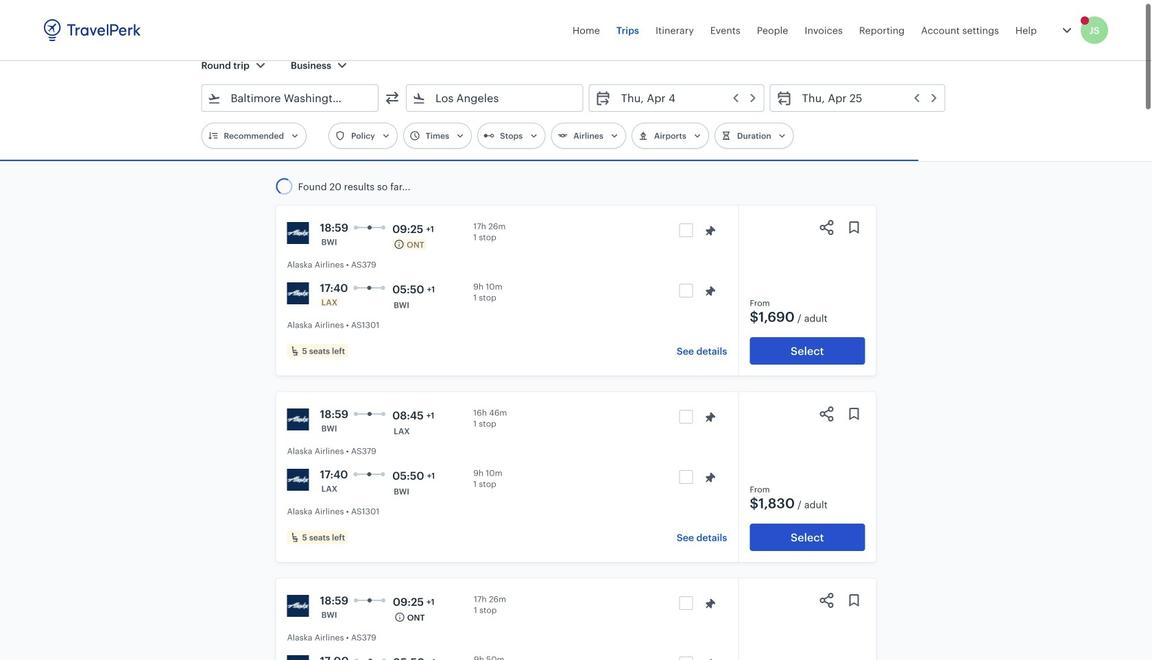 Task type: vqa. For each thing, say whether or not it's contained in the screenshot.
RETURN field on the top
yes



Task type: describe. For each thing, give the bounding box(es) containing it.
From search field
[[221, 87, 360, 109]]

4 alaska airlines image from the top
[[287, 595, 309, 617]]

Depart field
[[612, 87, 759, 109]]

1 alaska airlines image from the top
[[287, 409, 309, 431]]

Return field
[[793, 87, 940, 109]]



Task type: locate. For each thing, give the bounding box(es) containing it.
2 alaska airlines image from the top
[[287, 656, 309, 661]]

0 vertical spatial alaska airlines image
[[287, 409, 309, 431]]

3 alaska airlines image from the top
[[287, 469, 309, 491]]

alaska airlines image
[[287, 222, 309, 244], [287, 283, 309, 305], [287, 469, 309, 491], [287, 595, 309, 617]]

1 alaska airlines image from the top
[[287, 222, 309, 244]]

1 vertical spatial alaska airlines image
[[287, 656, 309, 661]]

alaska airlines image
[[287, 409, 309, 431], [287, 656, 309, 661]]

2 alaska airlines image from the top
[[287, 283, 309, 305]]

To search field
[[426, 87, 565, 109]]



